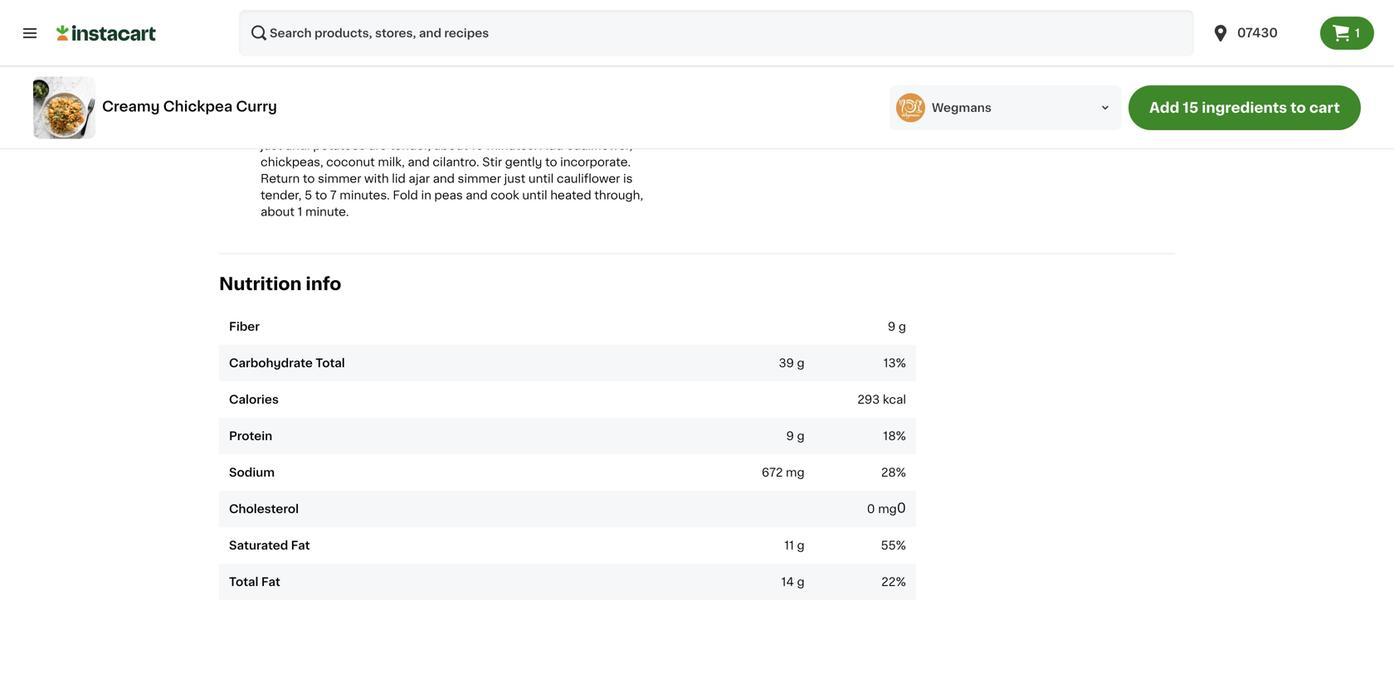 Task type: describe. For each thing, give the bounding box(es) containing it.
1 vertical spatial potatoes
[[313, 140, 366, 152]]

1 horizontal spatial ajar
[[480, 123, 502, 135]]

2 horizontal spatial with
[[1083, 11, 1108, 22]]

fiber
[[229, 321, 260, 333]]

simmer down stir on the left top of page
[[458, 173, 501, 185]]

% for 28
[[896, 467, 906, 479]]

salt,
[[947, 11, 971, 22]]

and down cover
[[405, 123, 427, 135]]

chickpeas,
[[261, 157, 323, 168]]

in inside melt coconut oil in a heavy 4-quart pot over medium heat. saute onion until lightly browned, 5 to 7 minutes. add ginger and garlic and saute until fragrant, about 30 seconds. add curry powder, pepper flakes, broth, soy sauce (or tamari), maple syrup, and tomato paste and stir. (the paste may not dissolve just yet, it will when it heats through.)
[[358, 11, 368, 22]]

heated
[[550, 190, 592, 201]]

remove
[[739, 11, 787, 22]]

293
[[858, 394, 880, 406]]

powder,
[[513, 44, 560, 55]]

2 it from the left
[[544, 77, 552, 89]]

5 inside melt coconut oil in a heavy 4-quart pot over medium heat. saute onion until lightly browned, 5 to 7 minutes. add ginger and garlic and saute until fragrant, about 30 seconds. add curry powder, pepper flakes, broth, soy sauce (or tamari), maple syrup, and tomato paste and stir. (the paste may not dissolve just yet, it will when it heats through.)
[[385, 27, 393, 39]]

heats
[[555, 77, 587, 89]]

to up minute.
[[315, 190, 327, 201]]

fat for total fat
[[261, 577, 280, 589]]

creamy
[[102, 100, 160, 114]]

13
[[884, 358, 896, 369]]

0 vertical spatial potatoes
[[287, 107, 340, 118]]

and right peas
[[466, 190, 488, 201]]

ginger
[[500, 27, 537, 39]]

5 inside add potatoes and carrot, cover pot, and bring to a boil. immediately reduce heat to a simmer and leave lid ajar so steam can escape. cook just until potatoes are tender, about 10 minutes. add cauliflower, chickpeas, coconut milk, and cilantro. stir gently to incorporate. return to simmer with lid ajar and simmer just until cauliflower is tender, 5 to 7 minutes. fold in peas and cook until heated through, about 1 minute.
[[305, 190, 312, 201]]

Search field
[[239, 10, 1194, 56]]

info
[[306, 276, 341, 293]]

293 kcal
[[858, 394, 906, 406]]

milk,
[[378, 157, 405, 168]]

and up when
[[505, 60, 527, 72]]

melt
[[261, 11, 287, 22]]

garlic
[[565, 27, 597, 39]]

39
[[779, 358, 794, 369]]

pot,
[[444, 107, 467, 118]]

cilantro. inside add potatoes and carrot, cover pot, and bring to a boil. immediately reduce heat to a simmer and leave lid ajar so steam can escape. cook just until potatoes are tender, about 10 minutes. add cauliflower, chickpeas, coconut milk, and cilantro. stir gently to incorporate. return to simmer with lid ajar and simmer just until cauliflower is tender, 5 to 7 minutes. fold in peas and cook until heated through, about 1 minute.
[[433, 157, 479, 168]]

39 g
[[779, 358, 805, 369]]

leave
[[430, 123, 461, 135]]

cook
[[634, 123, 665, 135]]

14 g
[[782, 577, 805, 589]]

1 vertical spatial a
[[543, 107, 550, 118]]

saturated
[[229, 540, 288, 552]]

cover
[[409, 107, 441, 118]]

browned,
[[328, 27, 382, 39]]

nutrition info
[[219, 276, 341, 293]]

wegmans image
[[896, 93, 925, 122]]

2 vertical spatial just
[[504, 173, 526, 185]]

and down "flakes,"
[[611, 60, 633, 72]]

mg for 0 mg 0
[[878, 504, 897, 516]]

cholesterol
[[229, 504, 299, 516]]

curry
[[236, 100, 277, 114]]

55 %
[[881, 540, 906, 552]]

fold
[[393, 190, 418, 201]]

season
[[874, 11, 916, 22]]

1 vertical spatial paste
[[290, 77, 323, 89]]

if
[[974, 11, 982, 22]]

9 g for fiber
[[888, 321, 906, 333]]

saute
[[600, 11, 634, 22]]

(or
[[360, 60, 377, 72]]

1 button
[[1320, 17, 1374, 50]]

13 %
[[884, 358, 906, 369]]

cilantro. inside "remove from heat and season with salt, if needed. garnish with cilantro."
[[739, 27, 785, 39]]

incorporate.
[[560, 157, 631, 168]]

kcal
[[883, 394, 906, 406]]

seconds.
[[397, 44, 450, 55]]

and down saute
[[600, 27, 622, 39]]

soy
[[298, 60, 319, 72]]

escape.
[[585, 123, 631, 135]]

carbohydrate total
[[229, 358, 345, 369]]

2 vertical spatial minutes.
[[340, 190, 390, 201]]

pot
[[466, 11, 486, 22]]

and down the medium
[[540, 27, 562, 39]]

0 mg 0
[[867, 502, 906, 516]]

9 g for protein
[[786, 431, 805, 443]]

and right milk,
[[408, 157, 430, 168]]

7 inside add potatoes and carrot, cover pot, and bring to a boil. immediately reduce heat to a simmer and leave lid ajar so steam can escape. cook just until potatoes are tender, about 10 minutes. add cauliflower, chickpeas, coconut milk, and cilantro. stir gently to incorporate. return to simmer with lid ajar and simmer just until cauliflower is tender, 5 to 7 minutes. fold in peas and cook until heated through, about 1 minute.
[[330, 190, 337, 201]]

1 vertical spatial just
[[261, 140, 282, 152]]

672 mg
[[762, 467, 805, 479]]

heat inside add potatoes and carrot, cover pot, and bring to a boil. immediately reduce heat to a simmer and leave lid ajar so steam can escape. cook just until potatoes are tender, about 10 minutes. add cauliflower, chickpeas, coconut milk, and cilantro. stir gently to incorporate. return to simmer with lid ajar and simmer just until cauliflower is tender, 5 to 7 minutes. fold in peas and cook until heated through, about 1 minute.
[[305, 123, 331, 135]]

dissolve
[[377, 77, 425, 89]]

11
[[785, 540, 794, 552]]

add inside button
[[1150, 101, 1180, 115]]

and up peas
[[433, 173, 455, 185]]

pepper
[[563, 44, 605, 55]]

g for 55 %
[[797, 540, 805, 552]]

immediately
[[580, 107, 653, 118]]

calories
[[229, 394, 279, 406]]

broth,
[[261, 60, 295, 72]]

chickpea
[[163, 100, 233, 114]]

through.)
[[590, 77, 644, 89]]

gently
[[505, 157, 542, 168]]

cauliflower,
[[567, 140, 633, 152]]

bring
[[495, 107, 525, 118]]

0 horizontal spatial tender,
[[261, 190, 302, 201]]

needed.
[[984, 11, 1032, 22]]

coconut inside melt coconut oil in a heavy 4-quart pot over medium heat. saute onion until lightly browned, 5 to 7 minutes. add ginger and garlic and saute until fragrant, about 30 seconds. add curry powder, pepper flakes, broth, soy sauce (or tamari), maple syrup, and tomato paste and stir. (the paste may not dissolve just yet, it will when it heats through.)
[[290, 11, 338, 22]]

ingredients
[[1202, 101, 1287, 115]]

1 horizontal spatial lid
[[464, 123, 477, 135]]

boil.
[[553, 107, 577, 118]]

simmer up minute.
[[318, 173, 361, 185]]

1 07430 button from the left
[[1201, 10, 1320, 56]]

until up broth,
[[261, 44, 286, 55]]

carbohydrate
[[229, 358, 313, 369]]

mg for 672 mg
[[786, 467, 805, 479]]

maple
[[427, 60, 463, 72]]

stir
[[482, 157, 502, 168]]

18 %
[[883, 431, 906, 443]]

22
[[882, 577, 896, 589]]

55
[[881, 540, 896, 552]]

1 it from the left
[[477, 77, 485, 89]]

add 15 ingredients to cart
[[1150, 101, 1340, 115]]

carrot,
[[368, 107, 406, 118]]

tamari),
[[380, 60, 424, 72]]

fragrant,
[[289, 44, 338, 55]]

7 inside melt coconut oil in a heavy 4-quart pot over medium heat. saute onion until lightly browned, 5 to 7 minutes. add ginger and garlic and saute until fragrant, about 30 seconds. add curry powder, pepper flakes, broth, soy sauce (or tamari), maple syrup, and tomato paste and stir. (the paste may not dissolve just yet, it will when it heats through.)
[[410, 27, 417, 39]]

protein
[[229, 431, 272, 443]]

9 for fiber
[[888, 321, 896, 333]]

not
[[354, 77, 374, 89]]

g for 13 %
[[797, 358, 805, 369]]

to inside melt coconut oil in a heavy 4-quart pot over medium heat. saute onion until lightly browned, 5 to 7 minutes. add ginger and garlic and saute until fragrant, about 30 seconds. add curry powder, pepper flakes, broth, soy sauce (or tamari), maple syrup, and tomato paste and stir. (the paste may not dissolve just yet, it will when it heats through.)
[[396, 27, 408, 39]]

to up steam
[[528, 107, 540, 118]]

1 horizontal spatial tender,
[[390, 140, 431, 152]]

10
[[471, 140, 484, 152]]

(the
[[261, 77, 287, 89]]

minute.
[[305, 206, 349, 218]]



Task type: locate. For each thing, give the bounding box(es) containing it.
1 horizontal spatial just
[[427, 77, 449, 89]]

1 vertical spatial 9 g
[[786, 431, 805, 443]]

to
[[396, 27, 408, 39], [1291, 101, 1306, 115], [528, 107, 540, 118], [334, 123, 346, 135], [545, 157, 557, 168], [303, 173, 315, 185], [315, 190, 327, 201]]

just down maple
[[427, 77, 449, 89]]

about inside melt coconut oil in a heavy 4-quart pot over medium heat. saute onion until lightly browned, 5 to 7 minutes. add ginger and garlic and saute until fragrant, about 30 seconds. add curry powder, pepper flakes, broth, soy sauce (or tamari), maple syrup, and tomato paste and stir. (the paste may not dissolve just yet, it will when it heats through.)
[[341, 44, 375, 55]]

0 horizontal spatial heat
[[305, 123, 331, 135]]

0 vertical spatial 5
[[385, 27, 393, 39]]

paste down pepper
[[575, 60, 608, 72]]

g for 22 %
[[797, 577, 805, 589]]

through,
[[594, 190, 643, 201]]

3 % from the top
[[896, 467, 906, 479]]

1 horizontal spatial with
[[919, 11, 944, 22]]

mg
[[786, 467, 805, 479], [878, 504, 897, 516]]

heat inside "remove from heat and season with salt, if needed. garnish with cilantro."
[[820, 11, 846, 22]]

1 horizontal spatial 5
[[385, 27, 393, 39]]

1 horizontal spatial total
[[316, 358, 345, 369]]

0 horizontal spatial 0
[[867, 504, 875, 516]]

return
[[261, 173, 300, 185]]

coconut down are
[[326, 157, 375, 168]]

0 vertical spatial minutes.
[[420, 27, 470, 39]]

reduce
[[261, 123, 302, 135]]

0 vertical spatial cilantro.
[[739, 27, 785, 39]]

garnish
[[1035, 11, 1080, 22]]

1 % from the top
[[896, 358, 906, 369]]

with right the garnish
[[1083, 11, 1108, 22]]

potatoes up reduce
[[287, 107, 340, 118]]

% up kcal
[[896, 358, 906, 369]]

will
[[488, 77, 507, 89]]

% up 22 %
[[896, 540, 906, 552]]

to down heavy
[[396, 27, 408, 39]]

saturated fat
[[229, 540, 310, 552]]

creamy chickpea curry
[[102, 100, 277, 114]]

1 horizontal spatial it
[[544, 77, 552, 89]]

% for 55
[[896, 540, 906, 552]]

ajar
[[480, 123, 502, 135], [409, 173, 430, 185]]

2 vertical spatial about
[[261, 206, 295, 218]]

heat
[[820, 11, 846, 22], [305, 123, 331, 135]]

1 horizontal spatial 1
[[1355, 27, 1360, 39]]

g up 672 mg
[[797, 431, 805, 443]]

simmer
[[359, 123, 402, 135], [318, 173, 361, 185], [458, 173, 501, 185]]

1 horizontal spatial cilantro.
[[739, 27, 785, 39]]

4 % from the top
[[896, 540, 906, 552]]

cilantro. down remove
[[739, 27, 785, 39]]

0 horizontal spatial just
[[261, 140, 282, 152]]

in right oil
[[358, 11, 368, 22]]

heat right from
[[820, 11, 846, 22]]

until down gently
[[529, 173, 554, 185]]

and left season
[[849, 11, 871, 22]]

1 horizontal spatial fat
[[291, 540, 310, 552]]

0 horizontal spatial with
[[364, 173, 389, 185]]

5 % from the top
[[896, 577, 906, 589]]

cilantro. down the 10
[[433, 157, 479, 168]]

mg up 55 on the right bottom of the page
[[878, 504, 897, 516]]

1 vertical spatial lid
[[392, 173, 406, 185]]

a left heavy
[[371, 11, 378, 22]]

nutrition
[[219, 276, 302, 293]]

fat right saturated
[[291, 540, 310, 552]]

a
[[371, 11, 378, 22], [543, 107, 550, 118], [349, 123, 356, 135]]

with left salt, on the top of the page
[[919, 11, 944, 22]]

instacart logo image
[[56, 23, 156, 43]]

and right the pot,
[[470, 107, 492, 118]]

onion
[[637, 11, 670, 22]]

0 vertical spatial heat
[[820, 11, 846, 22]]

1 inside add potatoes and carrot, cover pot, and bring to a boil. immediately reduce heat to a simmer and leave lid ajar so steam can escape. cook just until potatoes are tender, about 10 minutes. add cauliflower, chickpeas, coconut milk, and cilantro. stir gently to incorporate. return to simmer with lid ajar and simmer just until cauliflower is tender, 5 to 7 minutes. fold in peas and cook until heated through, about 1 minute.
[[298, 206, 302, 218]]

1 vertical spatial about
[[434, 140, 468, 152]]

g right 11
[[797, 540, 805, 552]]

28 %
[[881, 467, 906, 479]]

1 vertical spatial 1
[[298, 206, 302, 218]]

add up reduce
[[261, 107, 284, 118]]

9 g up "13 %"
[[888, 321, 906, 333]]

1 vertical spatial total
[[229, 577, 259, 589]]

0 horizontal spatial 9 g
[[786, 431, 805, 443]]

lightly
[[289, 27, 325, 39]]

14
[[782, 577, 794, 589]]

1 horizontal spatial 9
[[888, 321, 896, 333]]

total right carbohydrate
[[316, 358, 345, 369]]

over
[[489, 11, 515, 22]]

coconut inside add potatoes and carrot, cover pot, and bring to a boil. immediately reduce heat to a simmer and leave lid ajar so steam can escape. cook just until potatoes are tender, about 10 minutes. add cauliflower, chickpeas, coconut milk, and cilantro. stir gently to incorporate. return to simmer with lid ajar and simmer just until cauliflower is tender, 5 to 7 minutes. fold in peas and cook until heated through, about 1 minute.
[[326, 157, 375, 168]]

saute
[[625, 27, 657, 39]]

until right cook
[[522, 190, 548, 201]]

0 vertical spatial mg
[[786, 467, 805, 479]]

tender, down return
[[261, 190, 302, 201]]

minutes. down the quart
[[420, 27, 470, 39]]

in
[[358, 11, 368, 22], [421, 190, 431, 201]]

mg inside '0 mg 0'
[[878, 504, 897, 516]]

1 vertical spatial mg
[[878, 504, 897, 516]]

tomato
[[530, 60, 572, 72]]

0 vertical spatial 1
[[1355, 27, 1360, 39]]

0 horizontal spatial in
[[358, 11, 368, 22]]

coconut up lightly
[[290, 11, 338, 22]]

0 vertical spatial 9 g
[[888, 321, 906, 333]]

mg right 672
[[786, 467, 805, 479]]

minutes. left fold
[[340, 190, 390, 201]]

0 horizontal spatial about
[[261, 206, 295, 218]]

9 up 13
[[888, 321, 896, 333]]

9 up 672 mg
[[786, 431, 794, 443]]

just down reduce
[[261, 140, 282, 152]]

0 horizontal spatial total
[[229, 577, 259, 589]]

1 horizontal spatial minutes.
[[420, 27, 470, 39]]

% for 13
[[896, 358, 906, 369]]

0 horizontal spatial lid
[[392, 173, 406, 185]]

2 horizontal spatial minutes.
[[487, 140, 537, 152]]

to right gently
[[545, 157, 557, 168]]

0 vertical spatial lid
[[464, 123, 477, 135]]

0 horizontal spatial cilantro.
[[433, 157, 479, 168]]

1 horizontal spatial heat
[[820, 11, 846, 22]]

lid up fold
[[392, 173, 406, 185]]

0 vertical spatial 7
[[410, 27, 417, 39]]

it left will
[[477, 77, 485, 89]]

until down melt
[[261, 27, 286, 39]]

tender, up milk,
[[390, 140, 431, 152]]

% for 22
[[896, 577, 906, 589]]

medium
[[518, 11, 565, 22]]

to down may
[[334, 123, 346, 135]]

lid
[[464, 123, 477, 135], [392, 173, 406, 185]]

minutes. down so on the top left of the page
[[487, 140, 537, 152]]

0 vertical spatial fat
[[291, 540, 310, 552]]

and down not on the top of the page
[[343, 107, 365, 118]]

0 vertical spatial tender,
[[390, 140, 431, 152]]

a up steam
[[543, 107, 550, 118]]

0 vertical spatial total
[[316, 358, 345, 369]]

11 g
[[785, 540, 805, 552]]

28
[[881, 467, 896, 479]]

minutes. inside melt coconut oil in a heavy 4-quart pot over medium heat. saute onion until lightly browned, 5 to 7 minutes. add ginger and garlic and saute until fragrant, about 30 seconds. add curry powder, pepper flakes, broth, soy sauce (or tamari), maple syrup, and tomato paste and stir. (the paste may not dissolve just yet, it will when it heats through.)
[[420, 27, 470, 39]]

about down browned,
[[341, 44, 375, 55]]

0 vertical spatial paste
[[575, 60, 608, 72]]

1 vertical spatial 9
[[786, 431, 794, 443]]

add down steam
[[540, 140, 564, 152]]

% down 55 % on the bottom right of the page
[[896, 577, 906, 589]]

0 vertical spatial in
[[358, 11, 368, 22]]

about down leave
[[434, 140, 468, 152]]

2 horizontal spatial just
[[504, 173, 526, 185]]

0 horizontal spatial 9
[[786, 431, 794, 443]]

0 inside '0 mg 0'
[[867, 504, 875, 516]]

to left cart
[[1291, 101, 1306, 115]]

0 horizontal spatial 5
[[305, 190, 312, 201]]

g up "13 %"
[[899, 321, 906, 333]]

add down pot
[[473, 27, 497, 39]]

peas
[[434, 190, 463, 201]]

9
[[888, 321, 896, 333], [786, 431, 794, 443]]

just inside melt coconut oil in a heavy 4-quart pot over medium heat. saute onion until lightly browned, 5 to 7 minutes. add ginger and garlic and saute until fragrant, about 30 seconds. add curry powder, pepper flakes, broth, soy sauce (or tamari), maple syrup, and tomato paste and stir. (the paste may not dissolve just yet, it will when it heats through.)
[[427, 77, 449, 89]]

1 horizontal spatial mg
[[878, 504, 897, 516]]

1 vertical spatial minutes.
[[487, 140, 537, 152]]

0 horizontal spatial minutes.
[[340, 190, 390, 201]]

1 vertical spatial tender,
[[261, 190, 302, 201]]

None search field
[[239, 10, 1194, 56]]

0 horizontal spatial fat
[[261, 577, 280, 589]]

when
[[509, 77, 541, 89]]

until up chickpeas,
[[285, 140, 310, 152]]

sauce
[[322, 60, 357, 72]]

0 vertical spatial about
[[341, 44, 375, 55]]

7 up seconds.
[[410, 27, 417, 39]]

total down saturated
[[229, 577, 259, 589]]

0 horizontal spatial paste
[[290, 77, 323, 89]]

cart
[[1310, 101, 1340, 115]]

in inside add potatoes and carrot, cover pot, and bring to a boil. immediately reduce heat to a simmer and leave lid ajar so steam can escape. cook just until potatoes are tender, about 10 minutes. add cauliflower, chickpeas, coconut milk, and cilantro. stir gently to incorporate. return to simmer with lid ajar and simmer just until cauliflower is tender, 5 to 7 minutes. fold in peas and cook until heated through, about 1 minute.
[[421, 190, 431, 201]]

9 g up 672 mg
[[786, 431, 805, 443]]

fat for saturated fat
[[291, 540, 310, 552]]

with inside add potatoes and carrot, cover pot, and bring to a boil. immediately reduce heat to a simmer and leave lid ajar so steam can escape. cook just until potatoes are tender, about 10 minutes. add cauliflower, chickpeas, coconut milk, and cilantro. stir gently to incorporate. return to simmer with lid ajar and simmer just until cauliflower is tender, 5 to 7 minutes. fold in peas and cook until heated through, about 1 minute.
[[364, 173, 389, 185]]

it down tomato
[[544, 77, 552, 89]]

flakes,
[[608, 44, 645, 55]]

7 up minute.
[[330, 190, 337, 201]]

0 horizontal spatial 1
[[298, 206, 302, 218]]

1 vertical spatial 7
[[330, 190, 337, 201]]

so
[[505, 123, 519, 135]]

a inside melt coconut oil in a heavy 4-quart pot over medium heat. saute onion until lightly browned, 5 to 7 minutes. add ginger and garlic and saute until fragrant, about 30 seconds. add curry powder, pepper flakes, broth, soy sauce (or tamari), maple syrup, and tomato paste and stir. (the paste may not dissolve just yet, it will when it heats through.)
[[371, 11, 378, 22]]

1 vertical spatial coconut
[[326, 157, 375, 168]]

ajar left so on the top left of the page
[[480, 123, 502, 135]]

g for 18 %
[[797, 431, 805, 443]]

it
[[477, 77, 485, 89], [544, 77, 552, 89]]

2 07430 button from the left
[[1211, 10, 1311, 56]]

2 horizontal spatial about
[[434, 140, 468, 152]]

syrup,
[[466, 60, 502, 72]]

to down chickpeas,
[[303, 173, 315, 185]]

a down not on the top of the page
[[349, 123, 356, 135]]

1 horizontal spatial about
[[341, 44, 375, 55]]

ajar up fold
[[409, 173, 430, 185]]

30
[[378, 44, 394, 55]]

add 15 ingredients to cart button
[[1129, 85, 1361, 130]]

with down milk,
[[364, 173, 389, 185]]

0 horizontal spatial it
[[477, 77, 485, 89]]

heat right reduce
[[305, 123, 331, 135]]

g right 14
[[797, 577, 805, 589]]

1 horizontal spatial 0
[[897, 502, 906, 516]]

fat down saturated fat
[[261, 577, 280, 589]]

% down 18 %
[[896, 467, 906, 479]]

9 for protein
[[786, 431, 794, 443]]

in right fold
[[421, 190, 431, 201]]

until
[[261, 27, 286, 39], [261, 44, 286, 55], [285, 140, 310, 152], [529, 173, 554, 185], [522, 190, 548, 201]]

wegmans
[[932, 102, 992, 114]]

yet,
[[452, 77, 474, 89]]

1 vertical spatial ajar
[[409, 173, 430, 185]]

wegmans button
[[890, 85, 1122, 130]]

2 % from the top
[[896, 431, 906, 443]]

2 horizontal spatial a
[[543, 107, 550, 118]]

1 vertical spatial in
[[421, 190, 431, 201]]

0 horizontal spatial mg
[[786, 467, 805, 479]]

steam
[[522, 123, 558, 135]]

0 horizontal spatial a
[[349, 123, 356, 135]]

can
[[561, 123, 582, 135]]

stir.
[[636, 60, 657, 72]]

0 horizontal spatial 7
[[330, 190, 337, 201]]

cilantro.
[[739, 27, 785, 39], [433, 157, 479, 168]]

9 g
[[888, 321, 906, 333], [786, 431, 805, 443]]

1
[[1355, 27, 1360, 39], [298, 206, 302, 218]]

18
[[883, 431, 896, 443]]

add left 15
[[1150, 101, 1180, 115]]

simmer up are
[[359, 123, 402, 135]]

lid up the 10
[[464, 123, 477, 135]]

2 vertical spatial a
[[349, 123, 356, 135]]

to inside button
[[1291, 101, 1306, 115]]

1 horizontal spatial a
[[371, 11, 378, 22]]

5 up minute.
[[305, 190, 312, 201]]

1 vertical spatial fat
[[261, 577, 280, 589]]

and inside "remove from heat and season with salt, if needed. garnish with cilantro."
[[849, 11, 871, 22]]

from
[[790, 11, 817, 22]]

1 horizontal spatial 9 g
[[888, 321, 906, 333]]

is
[[623, 173, 633, 185]]

1 inside button
[[1355, 27, 1360, 39]]

potatoes left are
[[313, 140, 366, 152]]

0 vertical spatial 9
[[888, 321, 896, 333]]

1 horizontal spatial in
[[421, 190, 431, 201]]

1 horizontal spatial paste
[[575, 60, 608, 72]]

5
[[385, 27, 393, 39], [305, 190, 312, 201]]

0 vertical spatial ajar
[[480, 123, 502, 135]]

about down return
[[261, 206, 295, 218]]

0 vertical spatial a
[[371, 11, 378, 22]]

1 vertical spatial heat
[[305, 123, 331, 135]]

0 vertical spatial coconut
[[290, 11, 338, 22]]

0 horizontal spatial ajar
[[409, 173, 430, 185]]

g right "39"
[[797, 358, 805, 369]]

1 vertical spatial 5
[[305, 190, 312, 201]]

may
[[326, 77, 351, 89]]

add up the syrup,
[[453, 44, 477, 55]]

5 up 30
[[385, 27, 393, 39]]

remove from heat and season with salt, if needed. garnish with cilantro.
[[739, 11, 1108, 39]]

0 vertical spatial just
[[427, 77, 449, 89]]

potatoes
[[287, 107, 340, 118], [313, 140, 366, 152]]

paste down soy
[[290, 77, 323, 89]]

sodium
[[229, 467, 275, 479]]

melt coconut oil in a heavy 4-quart pot over medium heat. saute onion until lightly browned, 5 to 7 minutes. add ginger and garlic and saute until fragrant, about 30 seconds. add curry powder, pepper flakes, broth, soy sauce (or tamari), maple syrup, and tomato paste and stir. (the paste may not dissolve just yet, it will when it heats through.)
[[261, 11, 670, 89]]

% for 18
[[896, 431, 906, 443]]

22 %
[[882, 577, 906, 589]]

4-
[[419, 11, 432, 22]]

heat.
[[568, 11, 597, 22]]

1 vertical spatial cilantro.
[[433, 157, 479, 168]]

add potatoes and carrot, cover pot, and bring to a boil. immediately reduce heat to a simmer and leave lid ajar so steam can escape. cook just until potatoes are tender, about 10 minutes. add cauliflower, chickpeas, coconut milk, and cilantro. stir gently to incorporate. return to simmer with lid ajar and simmer just until cauliflower is tender, 5 to 7 minutes. fold in peas and cook until heated through, about 1 minute.
[[261, 107, 665, 218]]

07430 button
[[1201, 10, 1320, 56], [1211, 10, 1311, 56]]

just down gently
[[504, 173, 526, 185]]

1 horizontal spatial 7
[[410, 27, 417, 39]]

% down kcal
[[896, 431, 906, 443]]



Task type: vqa. For each thing, say whether or not it's contained in the screenshot.
cilantro. to the bottom
yes



